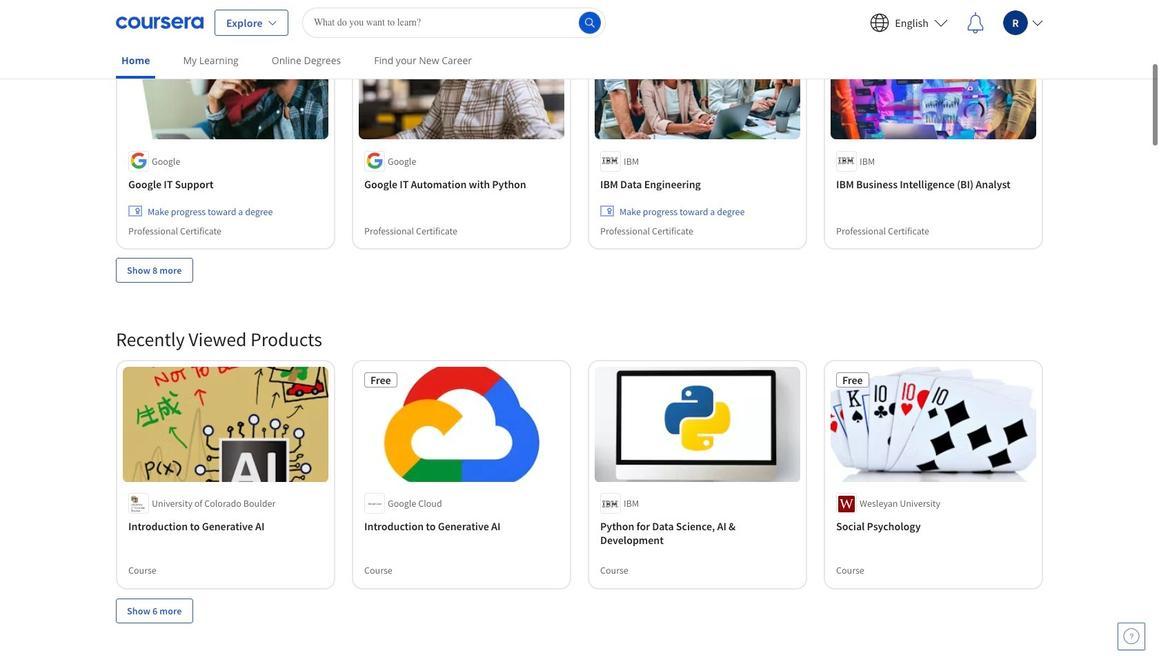 Task type: describe. For each thing, give the bounding box(es) containing it.
recently viewed products collection element
[[108, 305, 1052, 646]]



Task type: vqa. For each thing, say whether or not it's contained in the screenshot.
'Most Popular Certificates Collection' element
yes



Task type: locate. For each thing, give the bounding box(es) containing it.
What do you want to learn? text field
[[302, 7, 606, 38]]

coursera image
[[116, 11, 204, 33]]

help center image
[[1124, 629, 1140, 645]]

None search field
[[302, 7, 606, 38]]

most popular certificates collection element
[[108, 0, 1052, 305]]



